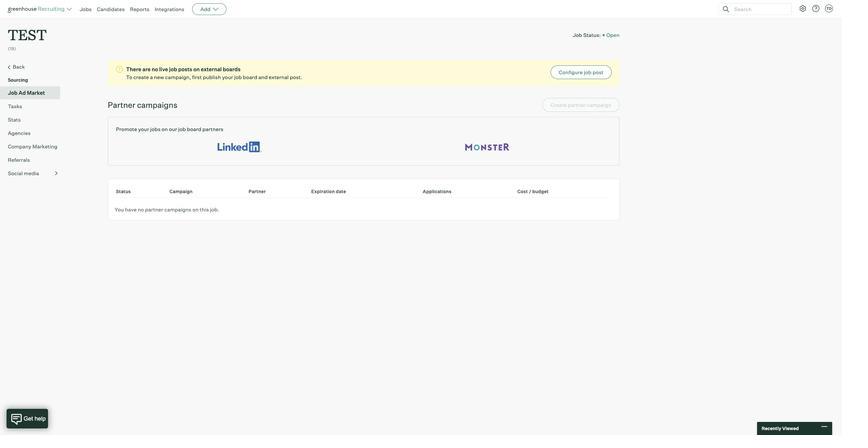 Task type: describe. For each thing, give the bounding box(es) containing it.
partner campaigns
[[108, 100, 178, 110]]

td button
[[826, 5, 834, 12]]

0 horizontal spatial external
[[201, 66, 222, 73]]

sourcing
[[8, 77, 28, 83]]

company marketing
[[8, 143, 57, 150]]

status:
[[584, 32, 601, 38]]

have
[[125, 206, 137, 213]]

boards
[[223, 66, 241, 73]]

referrals
[[8, 157, 30, 163]]

/
[[529, 189, 532, 194]]

integrations link
[[155, 6, 185, 12]]

applications
[[423, 189, 452, 194]]

social media link
[[8, 169, 58, 177]]

monster | united states - standard job ad + 14 days auto refresh image
[[466, 140, 510, 154]]

expiration date
[[312, 189, 346, 194]]

1 vertical spatial on
[[162, 126, 168, 132]]

1 vertical spatial board
[[187, 126, 202, 132]]

media
[[24, 170, 39, 177]]

1 vertical spatial external
[[269, 74, 289, 80]]

0 vertical spatial campaigns
[[137, 100, 178, 110]]

no for partner
[[138, 206, 144, 213]]

integrations
[[155, 6, 185, 12]]

agencies
[[8, 130, 31, 136]]

greenhouse recruiting image
[[8, 5, 67, 13]]

cost / budget
[[518, 189, 549, 194]]

budget
[[533, 189, 549, 194]]

Search text field
[[733, 4, 786, 14]]

test (19)
[[8, 25, 47, 51]]

partner for partner
[[249, 189, 266, 194]]

agencies link
[[8, 129, 58, 137]]

td
[[827, 6, 832, 11]]

linkedin - job posting image
[[218, 140, 262, 154]]

post
[[593, 69, 604, 75]]

configure
[[559, 69, 583, 75]]

jobs
[[150, 126, 161, 132]]

tasks
[[8, 103, 22, 109]]

test link
[[8, 18, 47, 46]]

you
[[115, 206, 124, 213]]

market
[[27, 90, 45, 96]]

social
[[8, 170, 23, 177]]

configure job post
[[559, 69, 604, 75]]

reports link
[[130, 6, 150, 12]]

you have no partner campaigns on this job.
[[115, 206, 219, 213]]

1 vertical spatial campaigns
[[165, 206, 191, 213]]

job for job status:
[[573, 32, 583, 38]]

td button
[[825, 3, 835, 14]]

there are no live job posts on external boards to create a new campaign, first publish your job board and external post.
[[126, 66, 303, 80]]

job right our
[[178, 126, 186, 132]]

reports
[[130, 6, 150, 12]]

our
[[169, 126, 177, 132]]

job inside button
[[584, 69, 592, 75]]

no for live
[[152, 66, 158, 73]]

configure image
[[800, 5, 808, 12]]

job ad market link
[[8, 89, 58, 97]]

to
[[126, 74, 132, 80]]

promote
[[116, 126, 137, 132]]



Task type: vqa. For each thing, say whether or not it's contained in the screenshot.
Associate'S Degree option
no



Task type: locate. For each thing, give the bounding box(es) containing it.
0 vertical spatial partner
[[108, 100, 135, 110]]

your down boards
[[222, 74, 233, 80]]

on inside there are no live job posts on external boards to create a new campaign, first publish your job board and external post.
[[194, 66, 200, 73]]

board
[[243, 74, 258, 80], [187, 126, 202, 132]]

new
[[154, 74, 164, 80]]

there
[[126, 66, 141, 73]]

external right and
[[269, 74, 289, 80]]

partner for partner campaigns
[[108, 100, 135, 110]]

recently
[[762, 426, 782, 431]]

1 horizontal spatial board
[[243, 74, 258, 80]]

ad
[[19, 90, 26, 96]]

promote your jobs on our job board partners
[[116, 126, 224, 132]]

jobs link
[[80, 6, 92, 12]]

0 vertical spatial your
[[222, 74, 233, 80]]

posts
[[178, 66, 192, 73]]

publish
[[203, 74, 221, 80]]

job left 'ad'
[[8, 90, 17, 96]]

campaigns
[[137, 100, 178, 110], [165, 206, 191, 213]]

job left status:
[[573, 32, 583, 38]]

expiration
[[312, 189, 335, 194]]

1 horizontal spatial job
[[573, 32, 583, 38]]

0 horizontal spatial your
[[138, 126, 149, 132]]

post.
[[290, 74, 303, 80]]

job status:
[[573, 32, 601, 38]]

1 horizontal spatial partner
[[249, 189, 266, 194]]

job up "campaign,"
[[169, 66, 177, 73]]

on
[[194, 66, 200, 73], [162, 126, 168, 132], [193, 206, 199, 213]]

back
[[13, 63, 25, 70]]

0 horizontal spatial board
[[187, 126, 202, 132]]

first
[[192, 74, 202, 80]]

add
[[201, 6, 211, 12]]

0 vertical spatial external
[[201, 66, 222, 73]]

(19)
[[8, 46, 16, 51]]

board left partners at the left top of page
[[187, 126, 202, 132]]

live
[[159, 66, 168, 73]]

1 horizontal spatial external
[[269, 74, 289, 80]]

1 vertical spatial partner
[[249, 189, 266, 194]]

0 vertical spatial on
[[194, 66, 200, 73]]

candidates link
[[97, 6, 125, 12]]

referrals link
[[8, 156, 58, 164]]

0 vertical spatial no
[[152, 66, 158, 73]]

board left and
[[243, 74, 258, 80]]

job ad market
[[8, 90, 45, 96]]

your left the jobs
[[138, 126, 149, 132]]

candidates
[[97, 6, 125, 12]]

open
[[607, 32, 620, 38]]

no inside there are no live job posts on external boards to create a new campaign, first publish your job board and external post.
[[152, 66, 158, 73]]

1 vertical spatial your
[[138, 126, 149, 132]]

job
[[573, 32, 583, 38], [8, 90, 17, 96]]

stats
[[8, 116, 21, 123]]

0 vertical spatial job
[[573, 32, 583, 38]]

job.
[[210, 206, 219, 213]]

this
[[200, 206, 209, 213]]

0 horizontal spatial no
[[138, 206, 144, 213]]

are
[[143, 66, 151, 73]]

test
[[8, 25, 47, 44]]

company
[[8, 143, 31, 150]]

your
[[222, 74, 233, 80], [138, 126, 149, 132]]

stats link
[[8, 116, 58, 124]]

job down boards
[[234, 74, 242, 80]]

external up publish
[[201, 66, 222, 73]]

viewed
[[783, 426, 800, 431]]

1 vertical spatial no
[[138, 206, 144, 213]]

0 horizontal spatial partner
[[108, 100, 135, 110]]

on left our
[[162, 126, 168, 132]]

on left this
[[193, 206, 199, 213]]

campaigns up the jobs
[[137, 100, 178, 110]]

board inside there are no live job posts on external boards to create a new campaign, first publish your job board and external post.
[[243, 74, 258, 80]]

partner
[[108, 100, 135, 110], [249, 189, 266, 194]]

marketing
[[32, 143, 57, 150]]

job for job ad market
[[8, 90, 17, 96]]

0 horizontal spatial job
[[8, 90, 17, 96]]

1 horizontal spatial no
[[152, 66, 158, 73]]

your inside there are no live job posts on external boards to create a new campaign, first publish your job board and external post.
[[222, 74, 233, 80]]

0 vertical spatial board
[[243, 74, 258, 80]]

partners
[[203, 126, 224, 132]]

no right are
[[152, 66, 158, 73]]

job
[[169, 66, 177, 73], [584, 69, 592, 75], [234, 74, 242, 80], [178, 126, 186, 132]]

on up first
[[194, 66, 200, 73]]

no
[[152, 66, 158, 73], [138, 206, 144, 213]]

campaigns down the campaign
[[165, 206, 191, 213]]

company marketing link
[[8, 142, 58, 150]]

a
[[150, 74, 153, 80]]

1 vertical spatial job
[[8, 90, 17, 96]]

create
[[133, 74, 149, 80]]

add button
[[192, 3, 227, 15]]

date
[[336, 189, 346, 194]]

campaign
[[170, 189, 193, 194]]

cost
[[518, 189, 528, 194]]

1 horizontal spatial your
[[222, 74, 233, 80]]

partner
[[145, 206, 163, 213]]

configure job post button
[[551, 65, 612, 79]]

jobs
[[80, 6, 92, 12]]

campaign,
[[165, 74, 191, 80]]

2 vertical spatial on
[[193, 206, 199, 213]]

recently viewed
[[762, 426, 800, 431]]

social media
[[8, 170, 39, 177]]

job left post at the right of the page
[[584, 69, 592, 75]]

and
[[259, 74, 268, 80]]

status
[[116, 189, 131, 194]]

tasks link
[[8, 102, 58, 110]]

external
[[201, 66, 222, 73], [269, 74, 289, 80]]

back link
[[8, 63, 58, 71]]

no right have
[[138, 206, 144, 213]]



